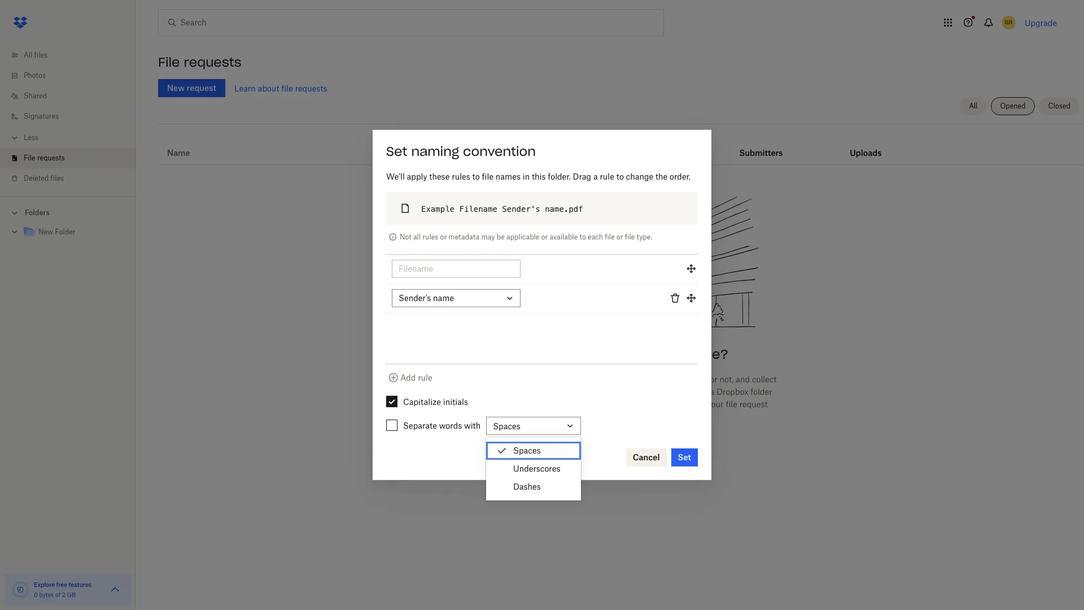 Task type: locate. For each thing, give the bounding box(es) containing it.
in inside dialog
[[523, 172, 530, 181]]

change
[[627, 172, 654, 181]]

dropbox down those
[[625, 412, 657, 422]]

so
[[619, 400, 627, 409]]

rule right add
[[418, 373, 433, 383]]

2 horizontal spatial column header
[[851, 133, 896, 160]]

all inside button
[[970, 102, 978, 110]]

1 vertical spatial rule
[[418, 373, 433, 383]]

all files link
[[9, 45, 136, 66]]

your
[[501, 387, 518, 397], [708, 400, 724, 409], [607, 412, 623, 422]]

convention
[[463, 143, 536, 159]]

from up dropbox.
[[516, 375, 534, 384]]

2 vertical spatial a
[[711, 387, 715, 397]]

1 horizontal spatial requests
[[184, 54, 242, 70]]

0 vertical spatial files
[[34, 51, 48, 59]]

or inside request files from anyone, whether they have a dropbox account or not, and collect them in your dropbox. files will be automatically organized into a dropbox folder you choose. your privacy is important, so those who upload to your file request cannot access your dropbox account.
[[710, 375, 718, 384]]

row
[[158, 128, 1085, 165]]

1 horizontal spatial from
[[625, 347, 656, 362]]

to down into
[[698, 400, 706, 409]]

dropbox up the 'organized'
[[644, 375, 676, 384]]

a right have
[[638, 375, 642, 384]]

0 vertical spatial in
[[523, 172, 530, 181]]

need
[[514, 347, 548, 362]]

quota usage element
[[11, 581, 29, 599]]

1 vertical spatial rules
[[423, 233, 439, 241]]

we'll apply these rules to file names in this folder. drag a rule to change the order.
[[387, 172, 691, 181]]

file
[[158, 54, 180, 70], [24, 154, 35, 162]]

from inside request files from anyone, whether they have a dropbox account or not, and collect them in your dropbox. files will be automatically organized into a dropbox folder you choose. your privacy is important, so those who upload to your file request cannot access your dropbox account.
[[516, 375, 534, 384]]

rules right all
[[423, 233, 439, 241]]

0 horizontal spatial file requests
[[24, 154, 65, 162]]

1 horizontal spatial rules
[[452, 172, 471, 181]]

0 vertical spatial a
[[594, 172, 598, 181]]

0 vertical spatial file
[[158, 54, 180, 70]]

be right the may
[[497, 233, 505, 241]]

features
[[69, 581, 91, 588]]

0 horizontal spatial column header
[[565, 128, 731, 164]]

all inside list
[[24, 51, 32, 59]]

free
[[56, 581, 67, 588]]

2 horizontal spatial a
[[711, 387, 715, 397]]

0 vertical spatial from
[[625, 347, 656, 362]]

0 horizontal spatial rule
[[418, 373, 433, 383]]

0 vertical spatial spaces
[[493, 421, 521, 431]]

0 horizontal spatial all
[[24, 51, 32, 59]]

0 horizontal spatial a
[[594, 172, 598, 181]]

1 horizontal spatial be
[[591, 387, 600, 397]]

in
[[523, 172, 530, 181], [492, 387, 499, 397]]

1 horizontal spatial files
[[51, 174, 64, 183]]

all left opened
[[970, 102, 978, 110]]

and
[[736, 375, 750, 384]]

from up have
[[625, 347, 656, 362]]

whether
[[567, 375, 598, 384]]

2 horizontal spatial requests
[[295, 83, 328, 93]]

they
[[600, 375, 616, 384]]

learn about file requests link
[[235, 83, 328, 93]]

requests up learn
[[184, 54, 242, 70]]

automatically
[[602, 387, 653, 397]]

sender's
[[503, 204, 541, 214]]

1 horizontal spatial in
[[523, 172, 530, 181]]

Spaces button
[[487, 417, 582, 435]]

1 vertical spatial file
[[24, 154, 35, 162]]

naming
[[412, 143, 459, 159]]

a right drag
[[594, 172, 598, 181]]

or right each
[[617, 233, 624, 241]]

rules
[[452, 172, 471, 181], [423, 233, 439, 241]]

0 vertical spatial be
[[497, 233, 505, 241]]

request
[[740, 400, 768, 409]]

new folder
[[38, 228, 75, 236]]

all for all
[[970, 102, 978, 110]]

0 horizontal spatial files
[[34, 51, 48, 59]]

rule right drag
[[600, 172, 615, 181]]

files inside request files from anyone, whether they have a dropbox account or not, and collect them in your dropbox. files will be automatically organized into a dropbox folder you choose. your privacy is important, so those who upload to your file request cannot access your dropbox account.
[[499, 375, 514, 384]]

0 vertical spatial requests
[[184, 54, 242, 70]]

be
[[497, 233, 505, 241], [591, 387, 600, 397]]

1 vertical spatial in
[[492, 387, 499, 397]]

gb
[[67, 592, 76, 598]]

separate words with
[[403, 421, 481, 431]]

in right them
[[492, 387, 499, 397]]

all up photos
[[24, 51, 32, 59]]

file requests list item
[[0, 148, 136, 168]]

not
[[400, 233, 412, 241]]

the
[[656, 172, 668, 181]]

upgrade
[[1025, 18, 1058, 27]]

your down into
[[708, 400, 724, 409]]

0 horizontal spatial in
[[492, 387, 499, 397]]

a inside dialog
[[594, 172, 598, 181]]

this
[[532, 172, 546, 181]]

signatures
[[24, 112, 59, 120]]

words
[[440, 421, 462, 431]]

list
[[0, 38, 136, 197]]

2 vertical spatial files
[[499, 375, 514, 384]]

about
[[258, 83, 280, 93]]

have
[[618, 375, 636, 384]]

list box
[[487, 442, 581, 496]]

1 horizontal spatial your
[[607, 412, 623, 422]]

spaces down choose.
[[493, 421, 521, 431]]

each
[[588, 233, 604, 241]]

add rule
[[401, 373, 433, 383]]

0 horizontal spatial file
[[24, 154, 35, 162]]

2 vertical spatial your
[[607, 412, 623, 422]]

0 horizontal spatial requests
[[37, 154, 65, 162]]

explore free features 0 bytes of 2 gb
[[34, 581, 91, 598]]

to down set naming convention
[[473, 172, 480, 181]]

is
[[569, 400, 575, 409]]

be inside set naming convention dialog
[[497, 233, 505, 241]]

1 horizontal spatial file requests
[[158, 54, 242, 70]]

or left not,
[[710, 375, 718, 384]]

shared link
[[9, 86, 136, 106]]

those
[[630, 400, 650, 409]]

deleted
[[24, 174, 49, 183]]

or left available
[[542, 233, 548, 241]]

0 vertical spatial file requests
[[158, 54, 242, 70]]

0 vertical spatial rules
[[452, 172, 471, 181]]

drag
[[573, 172, 592, 181]]

requests up the deleted files
[[37, 154, 65, 162]]

a right into
[[711, 387, 715, 397]]

spaces up underscores
[[514, 446, 541, 455]]

to left change
[[617, 172, 624, 181]]

file left request
[[726, 400, 738, 409]]

file requests link
[[9, 148, 136, 168]]

0 vertical spatial all
[[24, 51, 32, 59]]

to
[[473, 172, 480, 181], [617, 172, 624, 181], [580, 233, 586, 241], [698, 400, 706, 409]]

1 vertical spatial be
[[591, 387, 600, 397]]

add
[[401, 373, 416, 383]]

2 vertical spatial requests
[[37, 154, 65, 162]]

requests
[[184, 54, 242, 70], [295, 83, 328, 93], [37, 154, 65, 162]]

1 vertical spatial file requests
[[24, 154, 65, 162]]

something
[[552, 347, 621, 362]]

folder
[[55, 228, 75, 236]]

all button
[[961, 97, 987, 115]]

rules right these
[[452, 172, 471, 181]]

list box containing spaces
[[487, 442, 581, 496]]

in inside request files from anyone, whether they have a dropbox account or not, and collect them in your dropbox. files will be automatically organized into a dropbox folder you choose. your privacy is important, so those who upload to your file request cannot access your dropbox account.
[[492, 387, 499, 397]]

available
[[550, 233, 578, 241]]

requests right 'about'
[[295, 83, 328, 93]]

file requests up learn
[[158, 54, 242, 70]]

1 vertical spatial all
[[970, 102, 978, 110]]

files
[[556, 387, 573, 397]]

file inside request files from anyone, whether they have a dropbox account or not, and collect them in your dropbox. files will be automatically organized into a dropbox folder you choose. your privacy is important, so those who upload to your file request cannot access your dropbox account.
[[726, 400, 738, 409]]

2 horizontal spatial files
[[499, 375, 514, 384]]

or
[[441, 233, 447, 241], [542, 233, 548, 241], [617, 233, 624, 241], [710, 375, 718, 384]]

created button
[[408, 146, 439, 160]]

1 vertical spatial files
[[51, 174, 64, 183]]

all
[[24, 51, 32, 59], [970, 102, 978, 110]]

1 vertical spatial spaces
[[514, 446, 541, 455]]

column header
[[565, 128, 731, 164], [740, 133, 785, 160], [851, 133, 896, 160]]

spaces
[[493, 421, 521, 431], [514, 446, 541, 455]]

add rule button
[[387, 371, 433, 385]]

0
[[34, 592, 38, 598]]

0 horizontal spatial be
[[497, 233, 505, 241]]

in left this
[[523, 172, 530, 181]]

row containing name
[[158, 128, 1085, 165]]

filename
[[460, 204, 498, 214]]

1 horizontal spatial a
[[638, 375, 642, 384]]

list containing all files
[[0, 38, 136, 197]]

1 vertical spatial from
[[516, 375, 534, 384]]

signatures link
[[9, 106, 136, 127]]

rule inside button
[[418, 373, 433, 383]]

files up choose.
[[499, 375, 514, 384]]

created
[[408, 148, 439, 158]]

2 horizontal spatial your
[[708, 400, 724, 409]]

file
[[282, 83, 293, 93], [482, 172, 494, 181], [605, 233, 615, 241], [625, 233, 635, 241], [726, 400, 738, 409]]

less image
[[9, 132, 20, 144]]

be up "important,"
[[591, 387, 600, 397]]

1 vertical spatial dropbox
[[717, 387, 749, 397]]

we'll
[[387, 172, 405, 181]]

files up photos
[[34, 51, 48, 59]]

from for someone?
[[625, 347, 656, 362]]

0 horizontal spatial from
[[516, 375, 534, 384]]

your up choose.
[[501, 387, 518, 397]]

0 vertical spatial dropbox
[[644, 375, 676, 384]]

0 horizontal spatial your
[[501, 387, 518, 397]]

files right deleted
[[51, 174, 64, 183]]

file requests up the deleted files
[[24, 154, 65, 162]]

your down the so
[[607, 412, 623, 422]]

1 horizontal spatial rule
[[600, 172, 615, 181]]

dropbox down not,
[[717, 387, 749, 397]]

closed
[[1049, 102, 1071, 110]]

to left each
[[580, 233, 586, 241]]

1 vertical spatial a
[[638, 375, 642, 384]]

1 horizontal spatial all
[[970, 102, 978, 110]]

a
[[594, 172, 598, 181], [638, 375, 642, 384], [711, 387, 715, 397]]



Task type: vqa. For each thing, say whether or not it's contained in the screenshot.
Panther to the right
no



Task type: describe. For each thing, give the bounding box(es) containing it.
all for all files
[[24, 51, 32, 59]]

set naming convention dialog
[[373, 130, 712, 480]]

apply
[[407, 172, 427, 181]]

not,
[[720, 375, 734, 384]]

name
[[167, 148, 190, 158]]

new folder link
[[23, 225, 127, 240]]

to inside request files from anyone, whether they have a dropbox account or not, and collect them in your dropbox. files will be automatically organized into a dropbox folder you choose. your privacy is important, so those who upload to your file request cannot access your dropbox account.
[[698, 400, 706, 409]]

may
[[482, 233, 495, 241]]

names
[[496, 172, 521, 181]]

all files
[[24, 51, 48, 59]]

with
[[465, 421, 481, 431]]

folder
[[751, 387, 773, 397]]

files for deleted
[[51, 174, 64, 183]]

folder.
[[548, 172, 571, 181]]

folders button
[[0, 204, 136, 221]]

shared
[[24, 92, 47, 100]]

order.
[[670, 172, 691, 181]]

bytes
[[39, 592, 54, 598]]

Filename text field
[[399, 263, 514, 275]]

not all rules or metadata may be applicable or available to each file or file type.
[[400, 233, 653, 241]]

type.
[[637, 233, 653, 241]]

capitalize initials
[[403, 397, 468, 407]]

learn
[[235, 83, 256, 93]]

1 horizontal spatial column header
[[740, 133, 785, 160]]

0 horizontal spatial rules
[[423, 233, 439, 241]]

2 vertical spatial dropbox
[[625, 412, 657, 422]]

0 vertical spatial your
[[501, 387, 518, 397]]

deleted files link
[[9, 168, 136, 189]]

spaces inside option
[[514, 446, 541, 455]]

photos link
[[9, 66, 136, 86]]

file right each
[[605, 233, 615, 241]]

underscores
[[514, 464, 561, 474]]

explore
[[34, 581, 55, 588]]

from for anyone,
[[516, 375, 534, 384]]

anyone,
[[536, 375, 565, 384]]

separate
[[403, 421, 437, 431]]

collect
[[753, 375, 777, 384]]

folders
[[25, 209, 49, 217]]

1 horizontal spatial file
[[158, 54, 180, 70]]

or left metadata
[[441, 233, 447, 241]]

need something from someone?
[[514, 347, 729, 362]]

spaces option
[[487, 442, 581, 460]]

name.pdf
[[545, 204, 583, 214]]

access
[[579, 412, 605, 422]]

upgrade link
[[1025, 18, 1058, 27]]

request
[[466, 375, 496, 384]]

set naming convention
[[387, 143, 536, 159]]

cannot
[[552, 412, 577, 422]]

file left type.
[[625, 233, 635, 241]]

you
[[475, 400, 488, 409]]

opened button
[[992, 97, 1036, 115]]

your
[[521, 400, 538, 409]]

learn about file requests
[[235, 83, 328, 93]]

will
[[575, 387, 589, 397]]

file right 'about'
[[282, 83, 293, 93]]

these
[[430, 172, 450, 181]]

requests inside list item
[[37, 154, 65, 162]]

request files from anyone, whether they have a dropbox account or not, and collect them in your dropbox. files will be automatically organized into a dropbox folder you choose. your privacy is important, so those who upload to your file request cannot access your dropbox account.
[[466, 375, 777, 422]]

0 vertical spatial rule
[[600, 172, 615, 181]]

into
[[694, 387, 709, 397]]

closed button
[[1040, 97, 1080, 115]]

of
[[55, 592, 60, 598]]

less
[[24, 133, 38, 142]]

account
[[678, 375, 708, 384]]

1 vertical spatial your
[[708, 400, 724, 409]]

them
[[470, 387, 490, 397]]

example
[[422, 204, 455, 214]]

example filename sender's name.pdf
[[422, 204, 583, 214]]

2
[[62, 592, 66, 598]]

dropbox image
[[9, 11, 32, 34]]

important,
[[577, 400, 617, 409]]

capitalize
[[403, 397, 441, 407]]

metadata
[[449, 233, 480, 241]]

file left names
[[482, 172, 494, 181]]

who
[[652, 400, 668, 409]]

1 vertical spatial requests
[[295, 83, 328, 93]]

files for all
[[34, 51, 48, 59]]

file inside list item
[[24, 154, 35, 162]]

upload
[[670, 400, 696, 409]]

deleted files
[[24, 174, 64, 183]]

dashes
[[514, 482, 541, 492]]

opened
[[1001, 102, 1027, 110]]

account.
[[659, 412, 692, 422]]

photos
[[24, 71, 46, 80]]

initials
[[443, 397, 468, 407]]

be inside request files from anyone, whether they have a dropbox account or not, and collect them in your dropbox. files will be automatically organized into a dropbox folder you choose. your privacy is important, so those who upload to your file request cannot access your dropbox account.
[[591, 387, 600, 397]]

files for request
[[499, 375, 514, 384]]

file requests inside list item
[[24, 154, 65, 162]]

new
[[38, 228, 53, 236]]

all
[[414, 233, 421, 241]]

spaces inside button
[[493, 421, 521, 431]]



